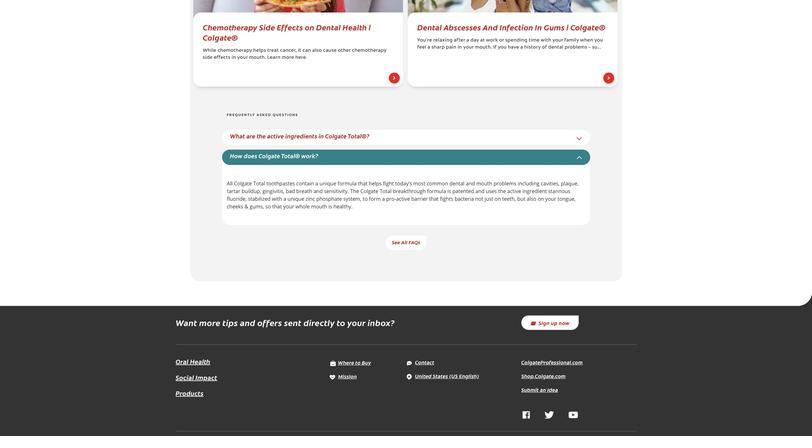 Task type: describe. For each thing, give the bounding box(es) containing it.
tongue,
[[558, 196, 576, 203]]

0 horizontal spatial formula
[[338, 180, 357, 187]]

a left pro-
[[382, 196, 385, 203]]

oral
[[176, 358, 189, 366]]

chemotherapy side effects on dental health | colgate®
[[203, 22, 371, 43]]

united states (us english)
[[415, 373, 479, 380]]

social impact
[[176, 374, 217, 382]]

while
[[203, 48, 217, 53]]

dental inside the chemotherapy side effects on dental health | colgate®
[[316, 22, 341, 32]]

see
[[392, 239, 400, 246]]

stannous
[[548, 188, 571, 195]]

facebook image
[[522, 412, 530, 420]]

1 horizontal spatial in
[[319, 132, 324, 140]]

chemotherapy
[[203, 22, 257, 32]]

2 vertical spatial to
[[356, 360, 361, 367]]

mouth. inside "you're relaxing after a day at work or spending time with your family when you feel a sharp pain in your mouth. if you have a history of dental problems – su..."
[[475, 45, 492, 50]]

history
[[525, 45, 541, 50]]

faqs
[[409, 239, 420, 246]]

directly
[[304, 317, 335, 329]]

does
[[244, 152, 257, 160]]

all inside see all faqs link
[[401, 239, 408, 246]]

questions
[[273, 114, 298, 117]]

learn
[[267, 56, 281, 60]]

social impact link
[[176, 373, 217, 383]]

dental inside "you're relaxing after a day at work or spending time with your family when you feel a sharp pain in your mouth. if you have a history of dental problems – su..."
[[548, 45, 564, 50]]

how
[[230, 152, 243, 160]]

work
[[486, 38, 498, 43]]

stabilized
[[248, 196, 271, 203]]

0 vertical spatial active
[[267, 132, 284, 140]]

a right the contain
[[316, 180, 318, 187]]

abscesses
[[444, 22, 481, 32]]

today's
[[395, 180, 412, 187]]

zinc
[[306, 196, 315, 203]]

problems inside "you're relaxing after a day at work or spending time with your family when you feel a sharp pain in your mouth. if you have a history of dental problems – su..."
[[565, 45, 587, 50]]

on inside the chemotherapy side effects on dental health | colgate®
[[305, 22, 315, 32]]

1 vertical spatial that
[[429, 196, 439, 203]]

impact
[[196, 374, 217, 382]]

treat
[[267, 48, 279, 53]]

pain
[[446, 45, 457, 50]]

gingivitis,
[[263, 188, 285, 195]]

after
[[454, 38, 465, 43]]

form
[[369, 196, 381, 203]]

0 horizontal spatial unique
[[288, 196, 305, 203]]

tartar
[[227, 188, 240, 195]]

offers
[[257, 317, 282, 329]]

2 chemotherapy from the left
[[352, 48, 387, 53]]

toothpastes
[[267, 180, 295, 187]]

it
[[298, 48, 302, 53]]

relaxing
[[434, 38, 453, 43]]

1 vertical spatial formula
[[427, 188, 446, 195]]

work?
[[301, 152, 318, 160]]

colgate right does
[[259, 152, 280, 160]]

a right feel
[[428, 45, 430, 50]]

effects
[[277, 22, 303, 32]]

your left inbox?
[[348, 317, 366, 329]]

your left whole
[[283, 203, 294, 210]]

frequently asked questions
[[227, 114, 298, 117]]

also inside while chemotherapy helps treat cancer, it can also cause other chemotherapy side effects in your mouth. learn more here.
[[312, 48, 322, 53]]

just
[[485, 196, 494, 203]]

or
[[499, 38, 504, 43]]

cause
[[323, 48, 337, 53]]

colgate left total®?
[[325, 132, 347, 140]]

fluoride,
[[227, 196, 247, 203]]

see all faqs
[[392, 239, 420, 246]]

teeth,
[[502, 196, 516, 203]]

ingredient
[[523, 188, 547, 195]]

products
[[176, 390, 204, 398]]

including
[[518, 180, 540, 187]]

more inside while chemotherapy helps treat cancer, it can also cause other chemotherapy side effects in your mouth. learn more here.
[[282, 56, 294, 60]]

social
[[176, 374, 194, 382]]

if
[[493, 45, 497, 50]]

a left day
[[467, 38, 469, 43]]

but
[[518, 196, 526, 203]]

0 horizontal spatial is
[[329, 203, 332, 210]]

fights
[[440, 196, 453, 203]]

whole
[[296, 203, 310, 210]]

oral health
[[176, 358, 210, 366]]

plaque,
[[561, 180, 579, 187]]

inbox?
[[368, 317, 395, 329]]

here.
[[295, 56, 307, 60]]

1 horizontal spatial on
[[495, 196, 501, 203]]

now
[[559, 320, 570, 327]]

idea
[[548, 387, 558, 394]]

side
[[203, 56, 213, 60]]

rounded corner image
[[798, 292, 812, 307]]

asked
[[257, 114, 271, 117]]

day
[[471, 38, 479, 43]]

your inside while chemotherapy helps treat cancer, it can also cause other chemotherapy side effects in your mouth. learn more here.
[[237, 56, 248, 60]]

all colgate total toothpastes contain a unique formula that helps fight today's most common dental and mouth problems including cavities, plaque, tartar buildup, gingivitis, bad breath and sensitivity. the colgate total breakthrough formula is patented and uses the active ingredient stannous fluoride, stabilized with a unique zinc phosphate system, to form a pro-active barrier that fights bacteria not just on teeth, but also on your tongue, cheeks & gums, so that your whole mouth is healthy.
[[227, 180, 579, 210]]

&
[[245, 203, 248, 210]]

cavities,
[[541, 180, 560, 187]]

–
[[589, 45, 591, 50]]

1 horizontal spatial that
[[358, 180, 368, 187]]

sent
[[284, 317, 302, 329]]

what
[[230, 132, 245, 140]]

at
[[480, 38, 485, 43]]

youtube image
[[569, 412, 578, 420]]

| for gums
[[567, 22, 569, 32]]

time
[[529, 38, 540, 43]]

colgateprofessional.com
[[522, 359, 583, 366]]

to inside all colgate total toothpastes contain a unique formula that helps fight today's most common dental and mouth problems including cavities, plaque, tartar buildup, gingivitis, bad breath and sensitivity. the colgate total breakthrough formula is patented and uses the active ingredient stannous fluoride, stabilized with a unique zinc phosphate system, to form a pro-active barrier that fights bacteria not just on teeth, but also on your tongue, cheeks & gums, so that your whole mouth is healthy.
[[363, 196, 368, 203]]

sign up now link
[[522, 316, 579, 331]]

not
[[475, 196, 484, 203]]

dental inside all colgate total toothpastes contain a unique formula that helps fight today's most common dental and mouth problems including cavities, plaque, tartar buildup, gingivitis, bad breath and sensitivity. the colgate total breakthrough formula is patented and uses the active ingredient stannous fluoride, stabilized with a unique zinc phosphate system, to form a pro-active barrier that fights bacteria not just on teeth, but also on your tongue, cheeks & gums, so that your whole mouth is healthy.
[[450, 180, 465, 187]]

fight
[[383, 180, 394, 187]]

barrier
[[412, 196, 428, 203]]

buy
[[362, 360, 371, 367]]

health inside the chemotherapy side effects on dental health | colgate®
[[343, 22, 367, 32]]

in inside while chemotherapy helps treat cancer, it can also cause other chemotherapy side effects in your mouth. learn more here.
[[232, 56, 236, 60]]

colgate® for dental abscesses and infection in gums | colgate®
[[571, 22, 606, 32]]

patented
[[453, 188, 474, 195]]

1 chemotherapy from the left
[[218, 48, 252, 53]]

total®
[[281, 152, 300, 160]]



Task type: vqa. For each thing, say whether or not it's contained in the screenshot.
the right Colgate®
yes



Task type: locate. For each thing, give the bounding box(es) containing it.
your
[[553, 38, 563, 43], [463, 45, 474, 50], [237, 56, 248, 60], [546, 196, 556, 203], [283, 203, 294, 210], [348, 317, 366, 329]]

2 horizontal spatial that
[[429, 196, 439, 203]]

1 vertical spatial to
[[337, 317, 346, 329]]

0 horizontal spatial with
[[272, 196, 282, 203]]

helps inside while chemotherapy helps treat cancer, it can also cause other chemotherapy side effects in your mouth. learn more here.
[[253, 48, 266, 53]]

that left fights in the right top of the page
[[429, 196, 439, 203]]

1 horizontal spatial to
[[356, 360, 361, 367]]

oral health link
[[176, 358, 210, 366]]

when
[[580, 38, 593, 43]]

mouth.
[[475, 45, 492, 50], [249, 56, 266, 60]]

1 horizontal spatial helps
[[369, 180, 382, 187]]

phosphate
[[316, 196, 342, 203]]

a down bad
[[284, 196, 286, 203]]

0 vertical spatial total
[[253, 180, 265, 187]]

cheeks
[[227, 203, 243, 210]]

0 horizontal spatial in
[[232, 56, 236, 60]]

1 horizontal spatial formula
[[427, 188, 446, 195]]

0 horizontal spatial colgate®
[[203, 32, 238, 43]]

0 vertical spatial unique
[[320, 180, 336, 187]]

0 vertical spatial problems
[[565, 45, 587, 50]]

0 horizontal spatial also
[[312, 48, 322, 53]]

mouth down zinc
[[311, 203, 327, 210]]

the inside all colgate total toothpastes contain a unique formula that helps fight today's most common dental and mouth problems including cavities, plaque, tartar buildup, gingivitis, bad breath and sensitivity. the colgate total breakthrough formula is patented and uses the active ingredient stannous fluoride, stabilized with a unique zinc phosphate system, to form a pro-active barrier that fights bacteria not just on teeth, but also on your tongue, cheeks & gums, so that your whole mouth is healthy.
[[498, 188, 506, 195]]

0 horizontal spatial mouth
[[311, 203, 327, 210]]

mouth. down at
[[475, 45, 492, 50]]

0 vertical spatial you
[[595, 38, 603, 43]]

0 vertical spatial is
[[448, 188, 451, 195]]

colgate® for chemotherapy side effects on dental health | colgate®
[[203, 32, 238, 43]]

0 horizontal spatial dental
[[450, 180, 465, 187]]

2 horizontal spatial to
[[363, 196, 368, 203]]

dental
[[548, 45, 564, 50], [450, 180, 465, 187]]

mission link
[[329, 374, 357, 381]]

side
[[259, 22, 275, 32]]

contain
[[296, 180, 314, 187]]

your left family
[[553, 38, 563, 43]]

dental abscesses and infection in gums | colgate®
[[417, 22, 606, 32]]

you're
[[417, 38, 432, 43]]

1 horizontal spatial all
[[401, 239, 408, 246]]

2 vertical spatial in
[[319, 132, 324, 140]]

cancer,
[[280, 48, 297, 53]]

mouth. left learn
[[249, 56, 266, 60]]

the
[[257, 132, 266, 140], [498, 188, 506, 195]]

your right effects
[[237, 56, 248, 60]]

your down day
[[463, 45, 474, 50]]

1 horizontal spatial dental
[[548, 45, 564, 50]]

0 vertical spatial to
[[363, 196, 368, 203]]

you down or
[[498, 45, 507, 50]]

of
[[542, 45, 547, 50]]

0 horizontal spatial total
[[253, 180, 265, 187]]

your down stannous
[[546, 196, 556, 203]]

0 horizontal spatial all
[[227, 180, 233, 187]]

problems up uses in the top right of the page
[[494, 180, 517, 187]]

0 vertical spatial with
[[541, 38, 552, 43]]

frequently
[[227, 114, 255, 117]]

and right tips
[[240, 317, 255, 329]]

1 horizontal spatial total
[[380, 188, 392, 195]]

1 dental from the left
[[316, 22, 341, 32]]

formula up the
[[338, 180, 357, 187]]

is down phosphate
[[329, 203, 332, 210]]

also inside all colgate total toothpastes contain a unique formula that helps fight today's most common dental and mouth problems including cavities, plaque, tartar buildup, gingivitis, bad breath and sensitivity. the colgate total breakthrough formula is patented and uses the active ingredient stannous fluoride, stabilized with a unique zinc phosphate system, to form a pro-active barrier that fights bacteria not just on teeth, but also on your tongue, cheeks & gums, so that your whole mouth is healthy.
[[527, 196, 537, 203]]

0 horizontal spatial active
[[267, 132, 284, 140]]

colgate® inside the chemotherapy side effects on dental health | colgate®
[[203, 32, 238, 43]]

spending
[[505, 38, 528, 43]]

pro-
[[386, 196, 396, 203]]

to left 'buy'
[[356, 360, 361, 367]]

mission
[[338, 374, 357, 381]]

1 horizontal spatial with
[[541, 38, 552, 43]]

in
[[535, 22, 542, 32]]

0 vertical spatial all
[[227, 180, 233, 187]]

0 horizontal spatial to
[[337, 317, 346, 329]]

all inside all colgate total toothpastes contain a unique formula that helps fight today's most common dental and mouth problems including cavities, plaque, tartar buildup, gingivitis, bad breath and sensitivity. the colgate total breakthrough formula is patented and uses the active ingredient stannous fluoride, stabilized with a unique zinc phosphate system, to form a pro-active barrier that fights bacteria not just on teeth, but also on your tongue, cheeks & gums, so that your whole mouth is healthy.
[[227, 180, 233, 187]]

products link
[[176, 389, 204, 399]]

1 horizontal spatial mouth.
[[475, 45, 492, 50]]

problems inside all colgate total toothpastes contain a unique formula that helps fight today's most common dental and mouth problems including cavities, plaque, tartar buildup, gingivitis, bad breath and sensitivity. the colgate total breakthrough formula is patented and uses the active ingredient stannous fluoride, stabilized with a unique zinc phosphate system, to form a pro-active barrier that fights bacteria not just on teeth, but also on your tongue, cheeks & gums, so that your whole mouth is healthy.
[[494, 180, 517, 187]]

1 vertical spatial in
[[232, 56, 236, 60]]

to right directly
[[337, 317, 346, 329]]

that right so
[[272, 203, 282, 210]]

0 horizontal spatial health
[[190, 358, 210, 366]]

breakthrough
[[393, 188, 426, 195]]

unique up sensitivity.
[[320, 180, 336, 187]]

colgate® up the while
[[203, 32, 238, 43]]

chemotherapy
[[218, 48, 252, 53], [352, 48, 387, 53]]

1 vertical spatial active
[[508, 188, 521, 195]]

other
[[338, 48, 351, 53]]

with up of
[[541, 38, 552, 43]]

helps left fight
[[369, 180, 382, 187]]

1 horizontal spatial you
[[595, 38, 603, 43]]

on down ingredient
[[538, 196, 544, 203]]

dental up patented at the right
[[450, 180, 465, 187]]

all
[[227, 180, 233, 187], [401, 239, 408, 246]]

are
[[246, 132, 255, 140]]

dental up cause
[[316, 22, 341, 32]]

more
[[282, 56, 294, 60], [199, 317, 221, 329]]

family
[[565, 38, 579, 43]]

chemotherapy right the "other"
[[352, 48, 387, 53]]

0 vertical spatial more
[[282, 56, 294, 60]]

0 vertical spatial mouth
[[477, 180, 492, 187]]

su...
[[592, 45, 602, 50]]

colgate up buildup,
[[234, 180, 252, 187]]

the
[[350, 188, 359, 195]]

and up patented at the right
[[466, 180, 475, 187]]

sensitivity.
[[324, 188, 349, 195]]

and
[[466, 180, 475, 187], [314, 188, 323, 195], [476, 188, 485, 195], [240, 317, 255, 329]]

1 horizontal spatial active
[[396, 196, 410, 203]]

colgate
[[325, 132, 347, 140], [259, 152, 280, 160], [234, 180, 252, 187], [361, 188, 379, 195]]

in right effects
[[232, 56, 236, 60]]

in inside "you're relaxing after a day at work or spending time with your family when you feel a sharp pain in your mouth. if you have a history of dental problems – su..."
[[458, 45, 462, 50]]

| for health
[[369, 22, 371, 32]]

2 vertical spatial that
[[272, 203, 282, 210]]

0 vertical spatial in
[[458, 45, 462, 50]]

on right effects
[[305, 22, 315, 32]]

1 horizontal spatial also
[[527, 196, 537, 203]]

0 horizontal spatial dental
[[316, 22, 341, 32]]

mouth. inside while chemotherapy helps treat cancer, it can also cause other chemotherapy side effects in your mouth. learn more here.
[[249, 56, 266, 60]]

a
[[467, 38, 469, 43], [428, 45, 430, 50], [521, 45, 523, 50], [316, 180, 318, 187], [284, 196, 286, 203], [382, 196, 385, 203]]

0 horizontal spatial |
[[369, 22, 371, 32]]

breath
[[296, 188, 312, 195]]

buildup,
[[242, 188, 261, 195]]

submit an idea link
[[522, 387, 558, 394]]

gums
[[544, 22, 565, 32]]

| inside the chemotherapy side effects on dental health | colgate®
[[369, 22, 371, 32]]

mouth
[[477, 180, 492, 187], [311, 203, 327, 210]]

states
[[433, 373, 448, 380]]

1 horizontal spatial |
[[567, 22, 569, 32]]

and up zinc
[[314, 188, 323, 195]]

common
[[427, 180, 448, 187]]

unique down bad
[[288, 196, 305, 203]]

shop.colgate.com
[[522, 373, 566, 380]]

with inside "you're relaxing after a day at work or spending time with your family when you feel a sharp pain in your mouth. if you have a history of dental problems – su..."
[[541, 38, 552, 43]]

total up buildup,
[[253, 180, 265, 187]]

1 vertical spatial the
[[498, 188, 506, 195]]

0 vertical spatial the
[[257, 132, 266, 140]]

mouth up uses in the top right of the page
[[477, 180, 492, 187]]

effects
[[214, 56, 231, 60]]

system,
[[343, 196, 362, 203]]

the right are
[[257, 132, 266, 140]]

1 vertical spatial unique
[[288, 196, 305, 203]]

on right just
[[495, 196, 501, 203]]

have
[[508, 45, 519, 50]]

total
[[253, 180, 265, 187], [380, 188, 392, 195]]

0 vertical spatial helps
[[253, 48, 266, 53]]

so
[[266, 203, 271, 210]]

in right ingredients
[[319, 132, 324, 140]]

0 horizontal spatial that
[[272, 203, 282, 210]]

total down fight
[[380, 188, 392, 195]]

and
[[483, 22, 498, 32]]

sign up now
[[539, 320, 570, 327]]

0 horizontal spatial the
[[257, 132, 266, 140]]

with down 'gingivitis,'
[[272, 196, 282, 203]]

that up the
[[358, 180, 368, 187]]

active up how does colgate total® work? button
[[267, 132, 284, 140]]

2 horizontal spatial on
[[538, 196, 544, 203]]

2 dental from the left
[[417, 22, 442, 32]]

chemotherapy up effects
[[218, 48, 252, 53]]

colgateprofessional.com link
[[522, 359, 583, 366]]

0 horizontal spatial mouth.
[[249, 56, 266, 60]]

sharp
[[432, 45, 445, 50]]

united
[[415, 373, 432, 380]]

1 horizontal spatial the
[[498, 188, 506, 195]]

sign
[[539, 320, 550, 327]]

bad
[[286, 188, 295, 195]]

0 horizontal spatial you
[[498, 45, 507, 50]]

0 vertical spatial mouth.
[[475, 45, 492, 50]]

you up su...
[[595, 38, 603, 43]]

1 vertical spatial all
[[401, 239, 408, 246]]

to left form
[[363, 196, 368, 203]]

dental up you're
[[417, 22, 442, 32]]

health up social impact
[[190, 358, 210, 366]]

to
[[363, 196, 368, 203], [337, 317, 346, 329], [356, 360, 361, 367]]

1 horizontal spatial is
[[448, 188, 451, 195]]

0 vertical spatial dental
[[548, 45, 564, 50]]

1 | from the left
[[369, 22, 371, 32]]

1 vertical spatial also
[[527, 196, 537, 203]]

2 horizontal spatial in
[[458, 45, 462, 50]]

0 horizontal spatial helps
[[253, 48, 266, 53]]

1 vertical spatial dental
[[450, 180, 465, 187]]

1 vertical spatial mouth.
[[249, 56, 266, 60]]

also right can
[[312, 48, 322, 53]]

1 horizontal spatial chemotherapy
[[352, 48, 387, 53]]

that
[[358, 180, 368, 187], [429, 196, 439, 203], [272, 203, 282, 210]]

0 horizontal spatial on
[[305, 22, 315, 32]]

0 horizontal spatial problems
[[494, 180, 517, 187]]

dental
[[316, 22, 341, 32], [417, 22, 442, 32]]

and up not on the right
[[476, 188, 485, 195]]

1 horizontal spatial mouth
[[477, 180, 492, 187]]

1 vertical spatial is
[[329, 203, 332, 210]]

1 horizontal spatial dental
[[417, 22, 442, 32]]

1 horizontal spatial more
[[282, 56, 294, 60]]

formula
[[338, 180, 357, 187], [427, 188, 446, 195]]

health
[[343, 22, 367, 32], [190, 358, 210, 366]]

active down breakthrough at top
[[396, 196, 410, 203]]

0 vertical spatial also
[[312, 48, 322, 53]]

all up tartar
[[227, 180, 233, 187]]

dental right of
[[548, 45, 564, 50]]

2 vertical spatial active
[[396, 196, 410, 203]]

english)
[[459, 373, 479, 380]]

1 horizontal spatial problems
[[565, 45, 587, 50]]

more down cancer,
[[282, 56, 294, 60]]

on
[[305, 22, 315, 32], [495, 196, 501, 203], [538, 196, 544, 203]]

health up the "other"
[[343, 22, 367, 32]]

contact link
[[406, 359, 435, 366]]

1 vertical spatial total
[[380, 188, 392, 195]]

problems
[[565, 45, 587, 50], [494, 180, 517, 187]]

gums,
[[250, 203, 264, 210]]

infection
[[500, 22, 533, 32]]

1 vertical spatial health
[[190, 358, 210, 366]]

1 horizontal spatial unique
[[320, 180, 336, 187]]

1 vertical spatial you
[[498, 45, 507, 50]]

active up teeth,
[[508, 188, 521, 195]]

2 | from the left
[[567, 22, 569, 32]]

in down after on the top of the page
[[458, 45, 462, 50]]

you
[[595, 38, 603, 43], [498, 45, 507, 50]]

1 horizontal spatial health
[[343, 22, 367, 32]]

0 vertical spatial health
[[343, 22, 367, 32]]

problems down family
[[565, 45, 587, 50]]

1 vertical spatial helps
[[369, 180, 382, 187]]

0 vertical spatial formula
[[338, 180, 357, 187]]

a right have
[[521, 45, 523, 50]]

(us
[[449, 373, 458, 380]]

1 vertical spatial with
[[272, 196, 282, 203]]

1 vertical spatial more
[[199, 317, 221, 329]]

2 horizontal spatial active
[[508, 188, 521, 195]]

0 horizontal spatial more
[[199, 317, 221, 329]]

1 horizontal spatial colgate®
[[571, 22, 606, 32]]

0 horizontal spatial chemotherapy
[[218, 48, 252, 53]]

with inside all colgate total toothpastes contain a unique formula that helps fight today's most common dental and mouth problems including cavities, plaque, tartar buildup, gingivitis, bad breath and sensitivity. the colgate total breakthrough formula is patented and uses the active ingredient stannous fluoride, stabilized with a unique zinc phosphate system, to form a pro-active barrier that fights bacteria not just on teeth, but also on your tongue, cheeks & gums, so that your whole mouth is healthy.
[[272, 196, 282, 203]]

1 vertical spatial problems
[[494, 180, 517, 187]]

1 vertical spatial mouth
[[311, 203, 327, 210]]

helps inside all colgate total toothpastes contain a unique formula that helps fight today's most common dental and mouth problems including cavities, plaque, tartar buildup, gingivitis, bad breath and sensitivity. the colgate total breakthrough formula is patented and uses the active ingredient stannous fluoride, stabilized with a unique zinc phosphate system, to form a pro-active barrier that fights bacteria not just on teeth, but also on your tongue, cheeks & gums, so that your whole mouth is healthy.
[[369, 180, 382, 187]]

where
[[338, 360, 354, 367]]

more left tips
[[199, 317, 221, 329]]

0 vertical spatial that
[[358, 180, 368, 187]]

helps left treat
[[253, 48, 266, 53]]

the up teeth,
[[498, 188, 506, 195]]

formula down common
[[427, 188, 446, 195]]

ingredients
[[285, 132, 317, 140]]

colgate® up when
[[571, 22, 606, 32]]

while chemotherapy helps treat cancer, it can also cause other chemotherapy side effects in your mouth. learn more here.
[[203, 48, 387, 60]]

submit an idea
[[522, 387, 558, 394]]

is up fights in the right top of the page
[[448, 188, 451, 195]]

twitter image
[[545, 412, 554, 420]]

colgate up form
[[361, 188, 379, 195]]

tips
[[223, 317, 238, 329]]

all right see
[[401, 239, 408, 246]]

also down ingredient
[[527, 196, 537, 203]]



